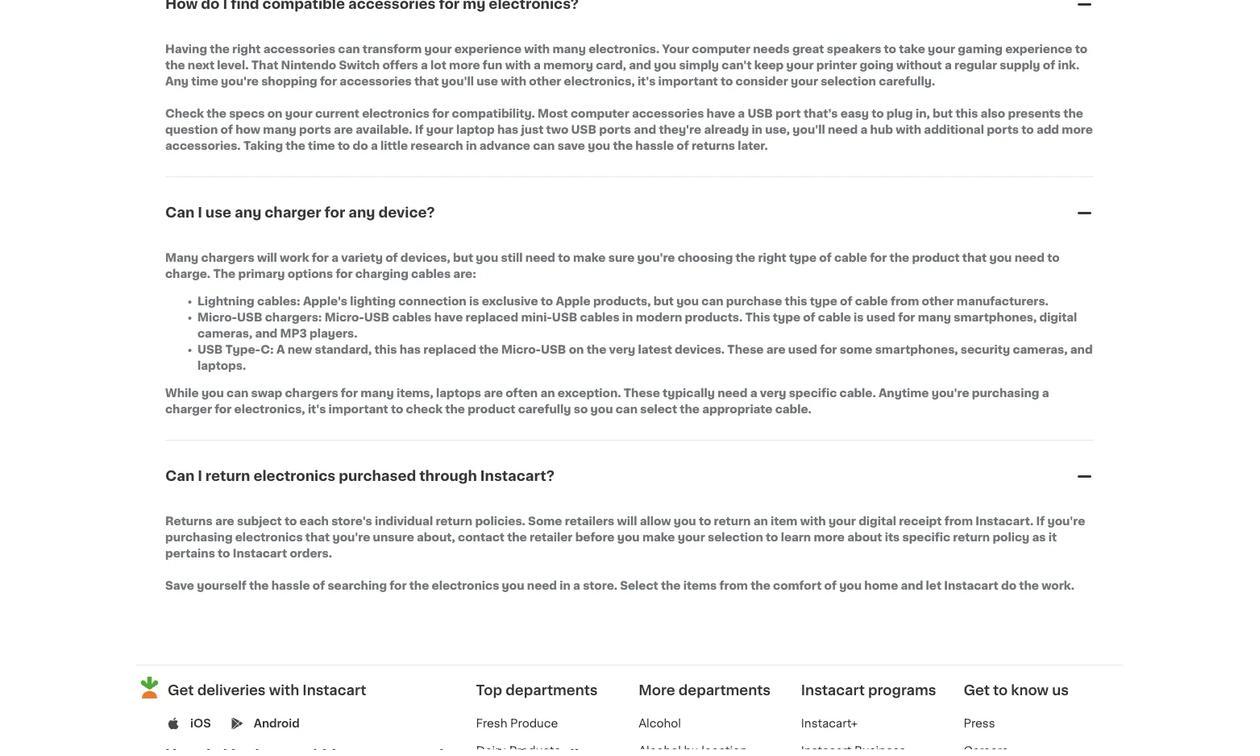 Task type: vqa. For each thing, say whether or not it's contained in the screenshot.
research
yes



Task type: describe. For each thing, give the bounding box(es) containing it.
check
[[165, 108, 204, 120]]

to down 'presents'
[[1022, 125, 1034, 136]]

1 horizontal spatial cameras,
[[1013, 345, 1068, 356]]

1 horizontal spatial micro-
[[325, 312, 364, 324]]

chargers:
[[265, 312, 322, 324]]

us
[[1052, 685, 1069, 698]]

but inside lightning cables: apple's lighting connection is exclusive to apple products, but you can purchase this type of cable from other manufacturers. micro-usb chargers: micro-usb cables have replaced mini-usb cables in modern products. this type of cable is used for many smartphones, digital cameras, and mp3 players. usb type-c: a new standard, this has replaced the micro-usb on the very latest devices. these are used for some smartphones, security cameras, and laptops.
[[654, 296, 674, 308]]

0 horizontal spatial is
[[469, 296, 479, 308]]

with down fun
[[501, 76, 527, 87]]

security
[[961, 345, 1010, 356]]

lot
[[431, 60, 447, 71]]

cables:
[[257, 296, 300, 308]]

you're inside many chargers will work for a variety of devices, but you still need to make sure you're choosing the right type of cable for the product that you need to charge. the primary options for charging cables are:
[[637, 253, 675, 264]]

many inside having the right accessories can transform your experience with many electronics. your computer needs great speakers to take your gaming experience to the next level. that nintendo switch offers a lot more fun with a memory card, and you simply can't keep your printer going without a regular supply of ink. any time you're shopping for accessories that you'll use with other electronics, it's important to consider your selection carefully.
[[553, 44, 586, 55]]

are:
[[453, 269, 476, 280]]

in down laptop
[[466, 141, 477, 152]]

can inside check the specs on your current electronics for compatibility. most computer accessories have a usb port that's easy to plug in, but this also presents the question of how many ports are available. if your laptop has just two usb ports and they're already in use, you'll need a hub with additional ports to add more accessories. taking the time to do a little research in advance can save you the hassle of returns later.
[[533, 141, 555, 152]]

2 horizontal spatial micro-
[[501, 345, 541, 356]]

selection inside having the right accessories can transform your experience with many electronics. your computer needs great speakers to take your gaming experience to the next level. that nintendo switch offers a lot more fun with a memory card, and you simply can't keep your printer going without a regular supply of ink. any time you're shopping for accessories that you'll use with other electronics, it's important to consider your selection carefully.
[[821, 76, 876, 87]]

cables inside many chargers will work for a variety of devices, but you still need to make sure you're choosing the right type of cable for the product that you need to charge. the primary options for charging cables are:
[[411, 269, 451, 280]]

many inside the while you can swap chargers for many items, laptops are often an exception. these typically need a very specific cable. anytime you're purchasing a charger for electronics, it's important to check the product carefully so you can select the appropriate cable.
[[361, 388, 394, 400]]

going
[[860, 60, 894, 71]]

will inside "returns are subject to each store's individual return policies. some retailers will allow you to return an item with your digital receipt from instacart. if you're purchasing electronics that you're unsure about, contact the retailer before you make your selection to learn more about its specific return policy as it pertains to instacart orders."
[[617, 516, 637, 528]]

just
[[521, 125, 544, 136]]

offers
[[383, 60, 418, 71]]

to left each on the bottom left
[[285, 516, 297, 528]]

you inside having the right accessories can transform your experience with many electronics. your computer needs great speakers to take your gaming experience to the next level. that nintendo switch offers a lot more fun with a memory card, and you simply can't keep your printer going without a regular supply of ink. any time you're shopping for accessories that you'll use with other electronics, it's important to consider your selection carefully.
[[654, 60, 677, 71]]

with inside "returns are subject to each store's individual return policies. some retailers will allow you to return an item with your digital receipt from instacart. if you're purchasing electronics that you're unsure about, contact the retailer before you make your selection to learn more about its specific return policy as it pertains to instacart orders."
[[800, 516, 826, 528]]

choosing
[[678, 253, 733, 264]]

orders.
[[290, 549, 332, 560]]

lightning cables: apple's lighting connection is exclusive to apple products, but you can purchase this type of cable from other manufacturers. micro-usb chargers: micro-usb cables have replaced mini-usb cables in modern products. this type of cable is used for many smartphones, digital cameras, and mp3 players. usb type-c: a new standard, this has replaced the micro-usb on the very latest devices. these are used for some smartphones, security cameras, and laptops.
[[198, 296, 1096, 372]]

you inside lightning cables: apple's lighting connection is exclusive to apple products, but you can purchase this type of cable from other manufacturers. micro-usb chargers: micro-usb cables have replaced mini-usb cables in modern products. this type of cable is used for many smartphones, digital cameras, and mp3 players. usb type-c: a new standard, this has replaced the micro-usb on the very latest devices. these are used for some smartphones, security cameras, and laptops.
[[677, 296, 699, 308]]

they're
[[659, 125, 702, 136]]

devices,
[[401, 253, 451, 264]]

how
[[236, 125, 260, 136]]

electronics, inside the while you can swap chargers for many items, laptops are often an exception. these typically need a very specific cable. anytime you're purchasing a charger for electronics, it's important to check the product carefully so you can select the appropriate cable.
[[234, 404, 305, 416]]

1 vertical spatial smartphones,
[[875, 345, 958, 356]]

you down exception.
[[591, 404, 613, 416]]

0 vertical spatial smartphones,
[[954, 312, 1037, 324]]

many inside check the specs on your current electronics for compatibility. most computer accessories have a usb port that's easy to plug in, but this also presents the question of how many ports are available. if your laptop has just two usb ports and they're already in use, you'll need a hub with additional ports to add more accessories. taking the time to do a little research in advance can save you the hassle of returns later.
[[263, 125, 297, 136]]

any
[[165, 76, 189, 87]]

items
[[683, 581, 717, 592]]

let
[[926, 581, 942, 592]]

programs
[[868, 685, 936, 698]]

it's inside having the right accessories can transform your experience with many electronics. your computer needs great speakers to take your gaming experience to the next level. that nintendo switch offers a lot more fun with a memory card, and you simply can't keep your printer going without a regular supply of ink. any time you're shopping for accessories that you'll use with other electronics, it's important to consider your selection carefully.
[[638, 76, 656, 87]]

departments for top departments
[[506, 685, 598, 698]]

specific inside the while you can swap chargers for many items, laptops are often an exception. these typically need a very specific cable. anytime you're purchasing a charger for electronics, it's important to check the product carefully so you can select the appropriate cable.
[[789, 388, 837, 400]]

for inside check the specs on your current electronics for compatibility. most computer accessories have a usb port that's easy to plug in, but this also presents the question of how many ports are available. if your laptop has just two usb ports and they're already in use, you'll need a hub with additional ports to add more accessories. taking the time to do a little research in advance can save you the hassle of returns later.
[[432, 108, 449, 120]]

speakers
[[827, 44, 882, 55]]

to up hub
[[872, 108, 884, 120]]

mp3
[[280, 329, 307, 340]]

and inside having the right accessories can transform your experience with many electronics. your computer needs great speakers to take your gaming experience to the next level. that nintendo switch offers a lot more fun with a memory card, and you simply can't keep your printer going without a regular supply of ink. any time you're shopping for accessories that you'll use with other electronics, it's important to consider your selection carefully.
[[629, 60, 651, 71]]

standard,
[[315, 345, 372, 356]]

use inside having the right accessories can transform your experience with many electronics. your computer needs great speakers to take your gaming experience to the next level. that nintendo switch offers a lot more fun with a memory card, and you simply can't keep your printer going without a regular supply of ink. any time you're shopping for accessories that you'll use with other electronics, it's important to consider your selection carefully.
[[477, 76, 498, 87]]

the
[[213, 269, 236, 280]]

a inside many chargers will work for a variety of devices, but you still need to make sure you're choosing the right type of cable for the product that you need to charge. the primary options for charging cables are:
[[331, 253, 339, 264]]

1 horizontal spatial is
[[854, 312, 864, 324]]

charging
[[355, 269, 409, 280]]

are inside the while you can swap chargers for many items, laptops are often an exception. these typically need a very specific cable. anytime you're purchasing a charger for electronics, it's important to check the product carefully so you can select the appropriate cable.
[[484, 388, 503, 400]]

switch
[[339, 60, 380, 71]]

having
[[165, 44, 207, 55]]

chargers inside many chargers will work for a variety of devices, but you still need to make sure you're choosing the right type of cable for the product that you need to charge. the primary options for charging cables are:
[[201, 253, 254, 264]]

product inside many chargers will work for a variety of devices, but you still need to make sure you're choosing the right type of cable for the product that you need to charge. the primary options for charging cables are:
[[912, 253, 960, 264]]

to up 'apple'
[[558, 253, 571, 264]]

to up ink.
[[1075, 44, 1088, 55]]

android link
[[254, 716, 300, 732]]

with right fun
[[505, 60, 531, 71]]

0 vertical spatial replaced
[[466, 312, 519, 324]]

1 vertical spatial cable
[[855, 296, 888, 308]]

2 vertical spatial from
[[720, 581, 748, 592]]

usb down 'apple'
[[552, 312, 577, 324]]

purchase
[[726, 296, 782, 308]]

available.
[[356, 125, 412, 136]]

regular
[[955, 60, 997, 71]]

to down 'item'
[[766, 533, 778, 544]]

if inside "returns are subject to each store's individual return policies. some retailers will allow you to return an item with your digital receipt from instacart. if you're purchasing electronics that you're unsure about, contact the retailer before you make your selection to learn more about its specific return policy as it pertains to instacart orders."
[[1036, 516, 1045, 528]]

that's
[[804, 108, 838, 120]]

with inside check the specs on your current electronics for compatibility. most computer accessories have a usb port that's easy to plug in, but this also presents the question of how many ports are available. if your laptop has just two usb ports and they're already in use, you'll need a hub with additional ports to add more accessories. taking the time to do a little research in advance can save you the hassle of returns later.
[[896, 125, 922, 136]]

to left know
[[993, 685, 1008, 698]]

ios app store logo image
[[168, 718, 180, 730]]

item
[[771, 516, 798, 528]]

it
[[1049, 533, 1057, 544]]

purchasing inside "returns are subject to each store's individual return policies. some retailers will allow you to return an item with your digital receipt from instacart. if you're purchasing electronics that you're unsure about, contact the retailer before you make your selection to learn more about its specific return policy as it pertains to instacart orders."
[[165, 533, 233, 544]]

usb down mini- at top left
[[541, 345, 566, 356]]

to down current
[[338, 141, 350, 152]]

product inside the while you can swap chargers for many items, laptops are often an exception. these typically need a very specific cable. anytime you're purchasing a charger for electronics, it's important to check the product carefully so you can select the appropriate cable.
[[468, 404, 516, 416]]

1 vertical spatial type
[[810, 296, 838, 308]]

time inside check the specs on your current electronics for compatibility. most computer accessories have a usb port that's easy to plug in, but this also presents the question of how many ports are available. if your laptop has just two usb ports and they're already in use, you'll need a hub with additional ports to add more accessories. taking the time to do a little research in advance can save you the hassle of returns later.
[[308, 141, 335, 152]]

you down the laptops.
[[201, 388, 224, 400]]

you'll inside check the specs on your current electronics for compatibility. most computer accessories have a usb port that's easy to plug in, but this also presents the question of how many ports are available. if your laptop has just two usb ports and they're already in use, you'll need a hub with additional ports to add more accessories. taking the time to do a little research in advance can save you the hassle of returns later.
[[793, 125, 825, 136]]

transform
[[363, 44, 422, 55]]

you're down store's at the left bottom of page
[[333, 533, 370, 544]]

to inside the while you can swap chargers for many items, laptops are often an exception. these typically need a very specific cable. anytime you're purchasing a charger for electronics, it's important to check the product carefully so you can select the appropriate cable.
[[391, 404, 403, 416]]

players.
[[310, 329, 358, 340]]

returns are subject to each store's individual return policies. some retailers will allow you to return an item with your digital receipt from instacart. if you're purchasing electronics that you're unsure about, contact the retailer before you make your selection to learn more about its specific return policy as it pertains to instacart orders.
[[165, 516, 1088, 560]]

if inside check the specs on your current electronics for compatibility. most computer accessories have a usb port that's easy to plug in, but this also presents the question of how many ports are available. if your laptop has just two usb ports and they're already in use, you'll need a hub with additional ports to add more accessories. taking the time to do a little research in advance can save you the hassle of returns later.
[[415, 125, 424, 136]]

you inside check the specs on your current electronics for compatibility. most computer accessories have a usb port that's easy to plug in, but this also presents the question of how many ports are available. if your laptop has just two usb ports and they're already in use, you'll need a hub with additional ports to add more accessories. taking the time to do a little research in advance can save you the hassle of returns later.
[[588, 141, 610, 152]]

departments for more departments
[[679, 685, 771, 698]]

on inside check the specs on your current electronics for compatibility. most computer accessories have a usb port that's easy to plug in, but this also presents the question of how many ports are available. if your laptop has just two usb ports and they're already in use, you'll need a hub with additional ports to add more accessories. taking the time to do a little research in advance can save you the hassle of returns later.
[[267, 108, 283, 120]]

need inside the while you can swap chargers for many items, laptops are often an exception. these typically need a very specific cable. anytime you're purchasing a charger for electronics, it's important to check the product carefully so you can select the appropriate cable.
[[718, 388, 748, 400]]

also
[[981, 108, 1006, 120]]

charge.
[[165, 269, 211, 280]]

ios link
[[190, 716, 211, 732]]

to up 'manufacturers.'
[[1047, 253, 1060, 264]]

current
[[315, 108, 359, 120]]

can inside having the right accessories can transform your experience with many electronics. your computer needs great speakers to take your gaming experience to the next level. that nintendo switch offers a lot more fun with a memory card, and you simply can't keep your printer going without a regular supply of ink. any time you're shopping for accessories that you'll use with other electronics, it's important to consider your selection carefully.
[[338, 44, 360, 55]]

apple's
[[303, 296, 348, 308]]

3 ports from the left
[[987, 125, 1019, 136]]

in left store.
[[560, 581, 571, 592]]

typically
[[663, 388, 715, 400]]

you down contact
[[502, 581, 525, 592]]

0 vertical spatial accessories
[[263, 44, 335, 55]]

will inside many chargers will work for a variety of devices, but you still need to make sure you're choosing the right type of cable for the product that you need to charge. the primary options for charging cables are:
[[257, 253, 277, 264]]

device?
[[378, 206, 435, 220]]

1 horizontal spatial cable.
[[840, 388, 876, 400]]

little
[[381, 141, 408, 152]]

the inside "returns are subject to each store's individual return policies. some retailers will allow you to return an item with your digital receipt from instacart. if you're purchasing electronics that you're unsure about, contact the retailer before you make your selection to learn more about its specific return policy as it pertains to instacart orders."
[[507, 533, 527, 544]]

return left 'item'
[[714, 516, 751, 528]]

that inside "returns are subject to each store's individual return policies. some retailers will allow you to return an item with your digital receipt from instacart. if you're purchasing electronics that you're unsure about, contact the retailer before you make your selection to learn more about its specific return policy as it pertains to instacart orders."
[[305, 533, 330, 544]]

need right still
[[526, 253, 556, 264]]

nintendo
[[281, 60, 336, 71]]

right inside having the right accessories can transform your experience with many electronics. your computer needs great speakers to take your gaming experience to the next level. that nintendo switch offers a lot more fun with a memory card, and you simply can't keep your printer going without a regular supply of ink. any time you're shopping for accessories that you'll use with other electronics, it's important to consider your selection carefully.
[[232, 44, 261, 55]]

in up later.
[[752, 125, 763, 136]]

products,
[[593, 296, 651, 308]]

easy
[[841, 108, 869, 120]]

charger inside 'dropdown button'
[[265, 206, 321, 220]]

latest
[[638, 345, 672, 356]]

many inside lightning cables: apple's lighting connection is exclusive to apple products, but you can purchase this type of cable from other manufacturers. micro-usb chargers: micro-usb cables have replaced mini-usb cables in modern products. this type of cable is used for many smartphones, digital cameras, and mp3 players. usb type-c: a new standard, this has replaced the micro-usb on the very latest devices. these are used for some smartphones, security cameras, and laptops.
[[918, 312, 951, 324]]

to down can't
[[721, 76, 733, 87]]

laptops
[[436, 388, 481, 400]]

0 horizontal spatial micro-
[[198, 312, 237, 324]]

you right the before
[[617, 533, 640, 544]]

you right allow
[[674, 516, 696, 528]]

hassle inside check the specs on your current electronics for compatibility. most computer accessories have a usb port that's easy to plug in, but this also presents the question of how many ports are available. if your laptop has just two usb ports and they're already in use, you'll need a hub with additional ports to add more accessories. taking the time to do a little research in advance can save you the hassle of returns later.
[[636, 141, 674, 152]]

variety
[[341, 253, 383, 264]]

instacart shopper app logo image
[[136, 675, 163, 702]]

0 horizontal spatial cameras,
[[198, 329, 252, 340]]

in inside lightning cables: apple's lighting connection is exclusive to apple products, but you can purchase this type of cable from other manufacturers. micro-usb chargers: micro-usb cables have replaced mini-usb cables in modern products. this type of cable is used for many smartphones, digital cameras, and mp3 players. usb type-c: a new standard, this has replaced the micro-usb on the very latest devices. these are used for some smartphones, security cameras, and laptops.
[[622, 312, 633, 324]]

use,
[[765, 125, 790, 136]]

needs
[[753, 44, 790, 55]]

chargers inside the while you can swap chargers for many items, laptops are often an exception. these typically need a very specific cable. anytime you're purchasing a charger for electronics, it's important to check the product carefully so you can select the appropriate cable.
[[285, 388, 338, 400]]

return up the about,
[[436, 516, 473, 528]]

make inside many chargers will work for a variety of devices, but you still need to make sure you're choosing the right type of cable for the product that you need to charge. the primary options for charging cables are:
[[573, 253, 606, 264]]

return down instacart.
[[953, 533, 990, 544]]

1 vertical spatial replaced
[[423, 345, 476, 356]]

top
[[476, 685, 502, 698]]

charger inside the while you can swap chargers for many items, laptops are often an exception. these typically need a very specific cable. anytime you're purchasing a charger for electronics, it's important to check the product carefully so you can select the appropriate cable.
[[165, 404, 212, 416]]

2 experience from the left
[[1006, 44, 1073, 55]]

you up 'manufacturers.'
[[990, 253, 1012, 264]]

you're inside the while you can swap chargers for many items, laptops are often an exception. these typically need a very specific cable. anytime you're purchasing a charger for electronics, it's important to check the product carefully so you can select the appropriate cable.
[[932, 388, 970, 400]]

retailer
[[530, 533, 573, 544]]

taking
[[243, 141, 283, 152]]

get for get to know us
[[964, 685, 990, 698]]

computer inside having the right accessories can transform your experience with many electronics. your computer needs great speakers to take your gaming experience to the next level. that nintendo switch offers a lot more fun with a memory card, and you simply can't keep your printer going without a regular supply of ink. any time you're shopping for accessories that you'll use with other electronics, it's important to consider your selection carefully.
[[692, 44, 751, 55]]

1 vertical spatial accessories
[[340, 76, 412, 87]]

use inside 'dropdown button'
[[205, 206, 232, 220]]

devices.
[[675, 345, 725, 356]]

instacart?
[[480, 470, 555, 484]]

need down retailer
[[527, 581, 557, 592]]

1 vertical spatial hassle
[[271, 581, 310, 592]]

to up going
[[884, 44, 897, 55]]

electronics inside check the specs on your current electronics for compatibility. most computer accessories have a usb port that's easy to plug in, but this also presents the question of how many ports are available. if your laptop has just two usb ports and they're already in use, you'll need a hub with additional ports to add more accessories. taking the time to do a little research in advance can save you the hassle of returns later.
[[362, 108, 430, 120]]

1 ports from the left
[[299, 125, 331, 136]]

can i return electronics purchased through instacart?
[[165, 470, 555, 484]]

retailers
[[565, 516, 615, 528]]

plug
[[887, 108, 913, 120]]

that inside having the right accessories can transform your experience with many electronics. your computer needs great speakers to take your gaming experience to the next level. that nintendo switch offers a lot more fun with a memory card, and you simply can't keep your printer going without a regular supply of ink. any time you're shopping for accessories that you'll use with other electronics, it's important to consider your selection carefully.
[[414, 76, 439, 87]]

instacart inside "returns are subject to each store's individual return policies. some retailers will allow you to return an item with your digital receipt from instacart. if you're purchasing electronics that you're unsure about, contact the retailer before you make your selection to learn more about its specific return policy as it pertains to instacart orders."
[[233, 549, 287, 560]]

add
[[1037, 125, 1059, 136]]

pertains
[[165, 549, 215, 560]]

save
[[558, 141, 585, 152]]

need up 'manufacturers.'
[[1015, 253, 1045, 264]]

0 horizontal spatial cable.
[[775, 404, 812, 416]]

can left swap
[[227, 388, 249, 400]]

that inside many chargers will work for a variety of devices, but you still need to make sure you're choosing the right type of cable for the product that you need to charge. the primary options for charging cables are:
[[963, 253, 987, 264]]

you left still
[[476, 253, 499, 264]]

hub
[[870, 125, 893, 136]]

can't
[[722, 60, 752, 71]]

with up memory
[[524, 44, 550, 55]]

consider
[[736, 76, 788, 87]]

appropriate
[[702, 404, 773, 416]]

fresh produce
[[476, 719, 558, 730]]

has inside lightning cables: apple's lighting connection is exclusive to apple products, but you can purchase this type of cable from other manufacturers. micro-usb chargers: micro-usb cables have replaced mini-usb cables in modern products. this type of cable is used for many smartphones, digital cameras, and mp3 players. usb type-c: a new standard, this has replaced the micro-usb on the very latest devices. these are used for some smartphones, security cameras, and laptops.
[[400, 345, 421, 356]]

electronics down contact
[[432, 581, 499, 592]]

work.
[[1042, 581, 1075, 592]]

apple
[[556, 296, 591, 308]]

work
[[280, 253, 309, 264]]

individual
[[375, 516, 433, 528]]

for inside having the right accessories can transform your experience with many electronics. your computer needs great speakers to take your gaming experience to the next level. that nintendo switch offers a lot more fun with a memory card, and you simply can't keep your printer going without a regular supply of ink. any time you're shopping for accessories that you'll use with other electronics, it's important to consider your selection carefully.
[[320, 76, 337, 87]]

laptop
[[456, 125, 495, 136]]

home
[[865, 581, 898, 592]]

usb up use,
[[748, 108, 773, 120]]

unsure
[[373, 533, 414, 544]]

0 vertical spatial used
[[866, 312, 896, 324]]



Task type: locate. For each thing, give the bounding box(es) containing it.
usb down 'lightning'
[[237, 312, 262, 324]]

1 vertical spatial cameras,
[[1013, 345, 1068, 356]]

1 horizontal spatial will
[[617, 516, 637, 528]]

this
[[745, 312, 770, 324]]

0 vertical spatial use
[[477, 76, 498, 87]]

departments right more
[[679, 685, 771, 698]]

time down next
[[191, 76, 218, 87]]

specific inside "returns are subject to each store's individual return policies. some retailers will allow you to return an item with your digital receipt from instacart. if you're purchasing electronics that you're unsure about, contact the retailer before you make your selection to learn more about its specific return policy as it pertains to instacart orders."
[[903, 533, 951, 544]]

important inside the while you can swap chargers for many items, laptops are often an exception. these typically need a very specific cable. anytime you're purchasing a charger for electronics, it's important to check the product carefully so you can select the appropriate cable.
[[329, 404, 388, 416]]

ink.
[[1058, 60, 1080, 71]]

returns
[[692, 141, 735, 152]]

you right save
[[588, 141, 610, 152]]

0 horizontal spatial electronics,
[[234, 404, 305, 416]]

accessories down switch
[[340, 76, 412, 87]]

more departments
[[639, 685, 771, 698]]

from inside lightning cables: apple's lighting connection is exclusive to apple products, but you can purchase this type of cable from other manufacturers. micro-usb chargers: micro-usb cables have replaced mini-usb cables in modern products. this type of cable is used for many smartphones, digital cameras, and mp3 players. usb type-c: a new standard, this has replaced the micro-usb on the very latest devices. these are used for some smartphones, security cameras, and laptops.
[[891, 296, 919, 308]]

1 vertical spatial important
[[329, 404, 388, 416]]

electronics inside "returns are subject to each store's individual return policies. some retailers will allow you to return an item with your digital receipt from instacart. if you're purchasing electronics that you're unsure about, contact the retailer before you make your selection to learn more about its specific return policy as it pertains to instacart orders."
[[235, 533, 303, 544]]

micro- up players.
[[325, 312, 364, 324]]

1 vertical spatial on
[[569, 345, 584, 356]]

electronics, down swap
[[234, 404, 305, 416]]

instacart programs
[[801, 685, 936, 698]]

2 get from the left
[[964, 685, 990, 698]]

2 can from the top
[[165, 470, 195, 484]]

0 horizontal spatial product
[[468, 404, 516, 416]]

time inside having the right accessories can transform your experience with many electronics. your computer needs great speakers to take your gaming experience to the next level. that nintendo switch offers a lot more fun with a memory card, and you simply can't keep your printer going without a regular supply of ink. any time you're shopping for accessories that you'll use with other electronics, it's important to consider your selection carefully.
[[191, 76, 218, 87]]

will up primary
[[257, 253, 277, 264]]

from inside "returns are subject to each store's individual return policies. some retailers will allow you to return an item with your digital receipt from instacart. if you're purchasing electronics that you're unsure about, contact the retailer before you make your selection to learn more about its specific return policy as it pertains to instacart orders."
[[945, 516, 973, 528]]

use down fun
[[477, 76, 498, 87]]

instacart
[[233, 549, 287, 560], [944, 581, 999, 592], [303, 685, 366, 698], [801, 685, 865, 698]]

right inside many chargers will work for a variety of devices, but you still need to make sure you're choosing the right type of cable for the product that you need to charge. the primary options for charging cables are:
[[758, 253, 787, 264]]

1 horizontal spatial this
[[785, 296, 807, 308]]

alcohol
[[639, 719, 681, 730]]

1 horizontal spatial product
[[912, 253, 960, 264]]

ports down 'also'
[[987, 125, 1019, 136]]

0 horizontal spatial selection
[[708, 533, 763, 544]]

micro- down mini- at top left
[[501, 345, 541, 356]]

that
[[414, 76, 439, 87], [963, 253, 987, 264], [305, 533, 330, 544]]

2 horizontal spatial accessories
[[632, 108, 704, 120]]

great
[[793, 44, 824, 55]]

anytime
[[879, 388, 929, 400]]

usb
[[748, 108, 773, 120], [571, 125, 597, 136], [237, 312, 262, 324], [364, 312, 390, 324], [552, 312, 577, 324], [198, 345, 223, 356], [541, 345, 566, 356]]

0 horizontal spatial this
[[374, 345, 397, 356]]

two
[[546, 125, 569, 136]]

1 vertical spatial more
[[1062, 125, 1093, 136]]

0 vertical spatial has
[[497, 125, 519, 136]]

1 horizontal spatial very
[[760, 388, 786, 400]]

more right learn
[[814, 533, 845, 544]]

on up exception.
[[569, 345, 584, 356]]

usb up save
[[571, 125, 597, 136]]

that up 'manufacturers.'
[[963, 253, 987, 264]]

to up the yourself
[[218, 549, 230, 560]]

use up the
[[205, 206, 232, 220]]

any left device?
[[348, 206, 375, 220]]

0 vertical spatial can
[[165, 206, 195, 220]]

you're inside having the right accessories can transform your experience with many electronics. your computer needs great speakers to take your gaming experience to the next level. that nintendo switch offers a lot more fun with a memory card, and you simply can't keep your printer going without a regular supply of ink. any time you're shopping for accessories that you'll use with other electronics, it's important to consider your selection carefully.
[[221, 76, 259, 87]]

are down current
[[334, 125, 353, 136]]

electronics
[[362, 108, 430, 120], [254, 470, 336, 484], [235, 533, 303, 544], [432, 581, 499, 592]]

electronics, inside having the right accessories can transform your experience with many electronics. your computer needs great speakers to take your gaming experience to the next level. that nintendo switch offers a lot more fun with a memory card, and you simply can't keep your printer going without a regular supply of ink. any time you're shopping for accessories that you'll use with other electronics, it's important to consider your selection carefully.
[[564, 76, 635, 87]]

but up the are:
[[453, 253, 473, 264]]

usb down lighting
[[364, 312, 390, 324]]

more inside having the right accessories can transform your experience with many electronics. your computer needs great speakers to take your gaming experience to the next level. that nintendo switch offers a lot more fun with a memory card, and you simply can't keep your printer going without a regular supply of ink. any time you're shopping for accessories that you'll use with other electronics, it's important to consider your selection carefully.
[[449, 60, 480, 71]]

digital down 'manufacturers.'
[[1040, 312, 1077, 324]]

digital inside "returns are subject to each store's individual return policies. some retailers will allow you to return an item with your digital receipt from instacart. if you're purchasing electronics that you're unsure about, contact the retailer before you make your selection to learn more about its specific return policy as it pertains to instacart orders."
[[859, 516, 896, 528]]

can up 'many'
[[165, 206, 195, 220]]

other inside having the right accessories can transform your experience with many electronics. your computer needs great speakers to take your gaming experience to the next level. that nintendo switch offers a lot more fun with a memory card, and you simply can't keep your printer going without a regular supply of ink. any time you're shopping for accessories that you'll use with other electronics, it's important to consider your selection carefully.
[[529, 76, 561, 87]]

but inside check the specs on your current electronics for compatibility. most computer accessories have a usb port that's easy to plug in, but this also presents the question of how many ports are available. if your laptop has just two usb ports and they're already in use, you'll need a hub with additional ports to add more accessories. taking the time to do a little research in advance can save you the hassle of returns later.
[[933, 108, 953, 120]]

you're down level.
[[221, 76, 259, 87]]

right up purchase on the top right of page
[[758, 253, 787, 264]]

0 vertical spatial an
[[541, 388, 555, 400]]

can down "just"
[[533, 141, 555, 152]]

used left some
[[788, 345, 818, 356]]

0 horizontal spatial you'll
[[442, 76, 474, 87]]

0 vertical spatial cable
[[834, 253, 867, 264]]

selection inside "returns are subject to each store's individual return policies. some retailers will allow you to return an item with your digital receipt from instacart. if you're purchasing electronics that you're unsure about, contact the retailer before you make your selection to learn more about its specific return policy as it pertains to instacart orders."
[[708, 533, 763, 544]]

2 ports from the left
[[599, 125, 631, 136]]

1 horizontal spatial computer
[[692, 44, 751, 55]]

have down connection
[[434, 312, 463, 324]]

can left the select
[[616, 404, 638, 416]]

the
[[210, 44, 230, 55], [165, 60, 185, 71], [207, 108, 226, 120], [1064, 108, 1084, 120], [286, 141, 305, 152], [613, 141, 633, 152], [736, 253, 756, 264], [890, 253, 910, 264], [479, 345, 499, 356], [587, 345, 607, 356], [445, 404, 465, 416], [680, 404, 700, 416], [507, 533, 527, 544], [249, 581, 269, 592], [409, 581, 429, 592], [661, 581, 681, 592], [751, 581, 771, 592], [1019, 581, 1039, 592]]

0 vertical spatial digital
[[1040, 312, 1077, 324]]

do down policy
[[1001, 581, 1017, 592]]

need
[[828, 125, 858, 136], [526, 253, 556, 264], [1015, 253, 1045, 264], [718, 388, 748, 400], [527, 581, 557, 592]]

0 horizontal spatial get
[[168, 685, 194, 698]]

2 vertical spatial more
[[814, 533, 845, 544]]

right
[[232, 44, 261, 55], [758, 253, 787, 264]]

this inside check the specs on your current electronics for compatibility. most computer accessories have a usb port that's easy to plug in, but this also presents the question of how many ports are available. if your laptop has just two usb ports and they're already in use, you'll need a hub with additional ports to add more accessories. taking the time to do a little research in advance can save you the hassle of returns later.
[[956, 108, 978, 120]]

can for can i return electronics purchased through instacart?
[[165, 470, 195, 484]]

very
[[609, 345, 636, 356], [760, 388, 786, 400]]

1 horizontal spatial have
[[707, 108, 735, 120]]

2 horizontal spatial more
[[1062, 125, 1093, 136]]

type inside many chargers will work for a variety of devices, but you still need to make sure you're choosing the right type of cable for the product that you need to charge. the primary options for charging cables are:
[[789, 253, 817, 264]]

0 vertical spatial very
[[609, 345, 636, 356]]

0 horizontal spatial important
[[329, 404, 388, 416]]

digital up the about
[[859, 516, 896, 528]]

chargers up the
[[201, 253, 254, 264]]

digital
[[1040, 312, 1077, 324], [859, 516, 896, 528]]

cable. right appropriate
[[775, 404, 812, 416]]

with down "plug"
[[896, 125, 922, 136]]

1 vertical spatial use
[[205, 206, 232, 220]]

return up subject
[[205, 470, 250, 484]]

can i use any charger for any device?
[[165, 206, 435, 220]]

very inside lightning cables: apple's lighting connection is exclusive to apple products, but you can purchase this type of cable from other manufacturers. micro-usb chargers: micro-usb cables have replaced mini-usb cables in modern products. this type of cable is used for many smartphones, digital cameras, and mp3 players. usb type-c: a new standard, this has replaced the micro-usb on the very latest devices. these are used for some smartphones, security cameras, and laptops.
[[609, 345, 636, 356]]

2 vertical spatial type
[[773, 312, 801, 324]]

0 horizontal spatial any
[[235, 206, 261, 220]]

hassle down they're
[[636, 141, 674, 152]]

through
[[419, 470, 477, 484]]

carefully
[[518, 404, 571, 416]]

0 vertical spatial specific
[[789, 388, 837, 400]]

specific
[[789, 388, 837, 400], [903, 533, 951, 544]]

question
[[165, 125, 218, 136]]

this
[[956, 108, 978, 120], [785, 296, 807, 308], [374, 345, 397, 356]]

in,
[[916, 108, 930, 120]]

can i return electronics purchased through instacart? button
[[165, 448, 1094, 506]]

you're right the anytime
[[932, 388, 970, 400]]

with up android
[[269, 685, 299, 698]]

i
[[198, 206, 202, 220], [198, 470, 202, 484]]

with up learn
[[800, 516, 826, 528]]

will
[[257, 253, 277, 264], [617, 516, 637, 528]]

if
[[415, 125, 424, 136], [1036, 516, 1045, 528]]

specs
[[229, 108, 265, 120]]

while you can swap chargers for many items, laptops are often an exception. these typically need a very specific cable. anytime you're purchasing a charger for electronics, it's important to check the product carefully so you can select the appropriate cable.
[[165, 388, 1052, 416]]

next
[[188, 60, 214, 71]]

it's inside the while you can swap chargers for many items, laptops are often an exception. these typically need a very specific cable. anytime you're purchasing a charger for electronics, it's important to check the product carefully so you can select the appropriate cable.
[[308, 404, 326, 416]]

i up 'many'
[[198, 206, 202, 220]]

i for return
[[198, 470, 202, 484]]

type
[[789, 253, 817, 264], [810, 296, 838, 308], [773, 312, 801, 324]]

electronics, down card,
[[564, 76, 635, 87]]

1 horizontal spatial you'll
[[793, 125, 825, 136]]

charger up work
[[265, 206, 321, 220]]

return inside can i return electronics purchased through instacart? dropdown button
[[205, 470, 250, 484]]

1 vertical spatial time
[[308, 141, 335, 152]]

can
[[338, 44, 360, 55], [533, 141, 555, 152], [702, 296, 724, 308], [227, 388, 249, 400], [616, 404, 638, 416]]

purchasing inside the while you can swap chargers for many items, laptops are often an exception. these typically need a very specific cable. anytime you're purchasing a charger for electronics, it's important to check the product carefully so you can select the appropriate cable.
[[972, 388, 1040, 400]]

0 horizontal spatial experience
[[455, 44, 522, 55]]

an inside "returns are subject to each store's individual return policies. some retailers will allow you to return an item with your digital receipt from instacart. if you're purchasing electronics that you're unsure about, contact the retailer before you make your selection to learn more about its specific return policy as it pertains to instacart orders."
[[754, 516, 768, 528]]

1 vertical spatial make
[[643, 533, 675, 544]]

1 experience from the left
[[455, 44, 522, 55]]

subject
[[237, 516, 282, 528]]

0 horizontal spatial departments
[[506, 685, 598, 698]]

select
[[640, 404, 677, 416]]

have inside lightning cables: apple's lighting connection is exclusive to apple products, but you can purchase this type of cable from other manufacturers. micro-usb chargers: micro-usb cables have replaced mini-usb cables in modern products. this type of cable is used for many smartphones, digital cameras, and mp3 players. usb type-c: a new standard, this has replaced the micro-usb on the very latest devices. these are used for some smartphones, security cameras, and laptops.
[[434, 312, 463, 324]]

i inside 'dropdown button'
[[198, 206, 202, 220]]

other left 'manufacturers.'
[[922, 296, 954, 308]]

get for get deliveries with instacart
[[168, 685, 194, 698]]

replaced down exclusive
[[466, 312, 519, 324]]

1 vertical spatial electronics,
[[234, 404, 305, 416]]

more
[[639, 685, 675, 698]]

important inside having the right accessories can transform your experience with many electronics. your computer needs great speakers to take your gaming experience to the next level. that nintendo switch offers a lot more fun with a memory card, and you simply can't keep your printer going without a regular supply of ink. any time you're shopping for accessories that you'll use with other electronics, it's important to consider your selection carefully.
[[658, 76, 718, 87]]

will left allow
[[617, 516, 637, 528]]

1 vertical spatial do
[[1001, 581, 1017, 592]]

0 vertical spatial important
[[658, 76, 718, 87]]

1 horizontal spatial any
[[348, 206, 375, 220]]

0 vertical spatial purchasing
[[972, 388, 1040, 400]]

this right standard,
[[374, 345, 397, 356]]

need down easy
[[828, 125, 858, 136]]

1 vertical spatial this
[[785, 296, 807, 308]]

1 horizontal spatial more
[[814, 533, 845, 544]]

shopping
[[261, 76, 317, 87]]

1 i from the top
[[198, 206, 202, 220]]

you're right sure
[[637, 253, 675, 264]]

departments up produce
[[506, 685, 598, 698]]

for inside "can i use any charger for any device?" 'dropdown button'
[[325, 206, 345, 220]]

are down this
[[767, 345, 786, 356]]

android play store logo image
[[231, 718, 243, 730]]

fresh
[[476, 719, 508, 730]]

any up primary
[[235, 206, 261, 220]]

are left often
[[484, 388, 503, 400]]

0 vertical spatial is
[[469, 296, 479, 308]]

1 vertical spatial these
[[624, 388, 660, 400]]

cables down products,
[[580, 312, 620, 324]]

to up mini- at top left
[[541, 296, 553, 308]]

other inside lightning cables: apple's lighting connection is exclusive to apple products, but you can purchase this type of cable from other manufacturers. micro-usb chargers: micro-usb cables have replaced mini-usb cables in modern products. this type of cable is used for many smartphones, digital cameras, and mp3 players. usb type-c: a new standard, this has replaced the micro-usb on the very latest devices. these are used for some smartphones, security cameras, and laptops.
[[922, 296, 954, 308]]

you down "your"
[[654, 60, 677, 71]]

has up the advance
[[497, 125, 519, 136]]

0 horizontal spatial that
[[305, 533, 330, 544]]

supply
[[1000, 60, 1041, 71]]

simply
[[679, 60, 719, 71]]

2 departments from the left
[[679, 685, 771, 698]]

make down allow
[[643, 533, 675, 544]]

carefully.
[[879, 76, 935, 87]]

1 departments from the left
[[506, 685, 598, 698]]

have up already
[[707, 108, 735, 120]]

lightning
[[198, 296, 254, 308]]

1 horizontal spatial other
[[922, 296, 954, 308]]

this up 'additional'
[[956, 108, 978, 120]]

1 vertical spatial product
[[468, 404, 516, 416]]

i inside dropdown button
[[198, 470, 202, 484]]

0 vertical spatial cable.
[[840, 388, 876, 400]]

can inside can i return electronics purchased through instacart? dropdown button
[[165, 470, 195, 484]]

make inside "returns are subject to each store's individual return policies. some retailers will allow you to return an item with your digital receipt from instacart. if you're purchasing electronics that you're unsure about, contact the retailer before you make your selection to learn more about its specific return policy as it pertains to instacart orders."
[[643, 533, 675, 544]]

0 horizontal spatial computer
[[571, 108, 629, 120]]

top departments
[[476, 685, 598, 698]]

exclusive
[[482, 296, 538, 308]]

0 vertical spatial from
[[891, 296, 919, 308]]

cable
[[834, 253, 867, 264], [855, 296, 888, 308], [818, 312, 851, 324]]

exception.
[[558, 388, 621, 400]]

mini-
[[521, 312, 552, 324]]

1 any from the left
[[235, 206, 261, 220]]

swap
[[251, 388, 282, 400]]

need inside check the specs on your current electronics for compatibility. most computer accessories have a usb port that's easy to plug in, but this also presents the question of how many ports are available. if your laptop has just two usb ports and they're already in use, you'll need a hub with additional ports to add more accessories. taking the time to do a little research in advance can save you the hassle of returns later.
[[828, 125, 858, 136]]

has inside check the specs on your current electronics for compatibility. most computer accessories have a usb port that's easy to plug in, but this also presents the question of how many ports are available. if your laptop has just two usb ports and they're already in use, you'll need a hub with additional ports to add more accessories. taking the time to do a little research in advance can save you the hassle of returns later.
[[497, 125, 519, 136]]

these inside lightning cables: apple's lighting connection is exclusive to apple products, but you can purchase this type of cable from other manufacturers. micro-usb chargers: micro-usb cables have replaced mini-usb cables in modern products. this type of cable is used for many smartphones, digital cameras, and mp3 players. usb type-c: a new standard, this has replaced the micro-usb on the very latest devices. these are used for some smartphones, security cameras, and laptops.
[[728, 345, 764, 356]]

your
[[425, 44, 452, 55], [928, 44, 955, 55], [787, 60, 814, 71], [791, 76, 818, 87], [285, 108, 313, 120], [426, 125, 454, 136], [829, 516, 856, 528], [678, 533, 705, 544]]

1 get from the left
[[168, 685, 194, 698]]

is up some
[[854, 312, 864, 324]]

electronics up available.
[[362, 108, 430, 120]]

are inside "returns are subject to each store's individual return policies. some retailers will allow you to return an item with your digital receipt from instacart. if you're purchasing electronics that you're unsure about, contact the retailer before you make your selection to learn more about its specific return policy as it pertains to instacart orders."
[[215, 516, 234, 528]]

important down simply
[[658, 76, 718, 87]]

accessories inside check the specs on your current electronics for compatibility. most computer accessories have a usb port that's easy to plug in, but this also presents the question of how many ports are available. if your laptop has just two usb ports and they're already in use, you'll need a hub with additional ports to add more accessories. taking the time to do a little research in advance can save you the hassle of returns later.
[[632, 108, 704, 120]]

of inside having the right accessories can transform your experience with many electronics. your computer needs great speakers to take your gaming experience to the next level. that nintendo switch offers a lot more fun with a memory card, and you simply can't keep your printer going without a regular supply of ink. any time you're shopping for accessories that you'll use with other electronics, it's important to consider your selection carefully.
[[1043, 60, 1056, 71]]

0 vertical spatial more
[[449, 60, 480, 71]]

on right specs
[[267, 108, 283, 120]]

i for use
[[198, 206, 202, 220]]

get to know us
[[964, 685, 1069, 698]]

1 horizontal spatial digital
[[1040, 312, 1077, 324]]

connection
[[399, 296, 467, 308]]

receipt
[[899, 516, 942, 528]]

get
[[168, 685, 194, 698], [964, 685, 990, 698]]

0 horizontal spatial very
[[609, 345, 636, 356]]

replaced up laptops
[[423, 345, 476, 356]]

right up level.
[[232, 44, 261, 55]]

many chargers will work for a variety of devices, but you still need to make sure you're choosing the right type of cable for the product that you need to charge. the primary options for charging cables are:
[[165, 253, 1063, 280]]

cables down connection
[[392, 312, 432, 324]]

can for can i use any charger for any device?
[[165, 206, 195, 220]]

and inside check the specs on your current electronics for compatibility. most computer accessories have a usb port that's easy to plug in, but this also presents the question of how many ports are available. if your laptop has just two usb ports and they're already in use, you'll need a hub with additional ports to add more accessories. taking the time to do a little research in advance can save you the hassle of returns later.
[[634, 125, 656, 136]]

1 vertical spatial other
[[922, 296, 954, 308]]

has
[[497, 125, 519, 136], [400, 345, 421, 356]]

are inside lightning cables: apple's lighting connection is exclusive to apple products, but you can purchase this type of cable from other manufacturers. micro-usb chargers: micro-usb cables have replaced mini-usb cables in modern products. this type of cable is used for many smartphones, digital cameras, and mp3 players. usb type-c: a new standard, this has replaced the micro-usb on the very latest devices. these are used for some smartphones, security cameras, and laptops.
[[767, 345, 786, 356]]

cable inside many chargers will work for a variety of devices, but you still need to make sure you're choosing the right type of cable for the product that you need to charge. the primary options for charging cables are:
[[834, 253, 867, 264]]

1 vertical spatial digital
[[859, 516, 896, 528]]

0 horizontal spatial right
[[232, 44, 261, 55]]

these inside the while you can swap chargers for many items, laptops are often an exception. these typically need a very specific cable. anytime you're purchasing a charger for electronics, it's important to check the product carefully so you can select the appropriate cable.
[[624, 388, 660, 400]]

to inside lightning cables: apple's lighting connection is exclusive to apple products, but you can purchase this type of cable from other manufacturers. micro-usb chargers: micro-usb cables have replaced mini-usb cables in modern products. this type of cable is used for many smartphones, digital cameras, and mp3 players. usb type-c: a new standard, this has replaced the micro-usb on the very latest devices. these are used for some smartphones, security cameras, and laptops.
[[541, 296, 553, 308]]

1 horizontal spatial accessories
[[340, 76, 412, 87]]

0 horizontal spatial have
[[434, 312, 463, 324]]

1 horizontal spatial specific
[[903, 533, 951, 544]]

save
[[165, 581, 194, 592]]

1 vertical spatial cable.
[[775, 404, 812, 416]]

very inside the while you can swap chargers for many items, laptops are often an exception. these typically need a very specific cable. anytime you're purchasing a charger for electronics, it's important to check the product carefully so you can select the appropriate cable.
[[760, 388, 786, 400]]

searching
[[328, 581, 387, 592]]

2 i from the top
[[198, 470, 202, 484]]

1 vertical spatial used
[[788, 345, 818, 356]]

computer
[[692, 44, 751, 55], [571, 108, 629, 120]]

0 vertical spatial this
[[956, 108, 978, 120]]

cameras,
[[198, 329, 252, 340], [1013, 345, 1068, 356]]

but
[[933, 108, 953, 120], [453, 253, 473, 264], [654, 296, 674, 308]]

can inside lightning cables: apple's lighting connection is exclusive to apple products, but you can purchase this type of cable from other manufacturers. micro-usb chargers: micro-usb cables have replaced mini-usb cables in modern products. this type of cable is used for many smartphones, digital cameras, and mp3 players. usb type-c: a new standard, this has replaced the micro-usb on the very latest devices. these are used for some smartphones, security cameras, and laptops.
[[702, 296, 724, 308]]

can inside "can i use any charger for any device?" 'dropdown button'
[[165, 206, 195, 220]]

computer inside check the specs on your current electronics for compatibility. most computer accessories have a usb port that's easy to plug in, but this also presents the question of how many ports are available. if your laptop has just two usb ports and they're already in use, you'll need a hub with additional ports to add more accessories. taking the time to do a little research in advance can save you the hassle of returns later.
[[571, 108, 629, 120]]

0 horizontal spatial ports
[[299, 125, 331, 136]]

0 horizontal spatial charger
[[165, 404, 212, 416]]

that down each on the bottom left
[[305, 533, 330, 544]]

need up appropriate
[[718, 388, 748, 400]]

many
[[165, 253, 199, 264]]

later.
[[738, 141, 768, 152]]

1 horizontal spatial ports
[[599, 125, 631, 136]]

many
[[553, 44, 586, 55], [263, 125, 297, 136], [918, 312, 951, 324], [361, 388, 394, 400]]

but inside many chargers will work for a variety of devices, but you still need to make sure you're choosing the right type of cable for the product that you need to charge. the primary options for charging cables are:
[[453, 253, 473, 264]]

other down memory
[[529, 76, 561, 87]]

more inside "returns are subject to each store's individual return policies. some retailers will allow you to return an item with your digital receipt from instacart. if you're purchasing electronics that you're unsure about, contact the retailer before you make your selection to learn more about its specific return policy as it pertains to instacart orders."
[[814, 533, 845, 544]]

1 vertical spatial it's
[[308, 404, 326, 416]]

electronics inside dropdown button
[[254, 470, 336, 484]]

1 horizontal spatial electronics,
[[564, 76, 635, 87]]

an left 'item'
[[754, 516, 768, 528]]

1 horizontal spatial on
[[569, 345, 584, 356]]

selection up items
[[708, 533, 763, 544]]

get up press
[[964, 685, 990, 698]]

cameras, up 'type-'
[[198, 329, 252, 340]]

select
[[620, 581, 658, 592]]

1 vertical spatial i
[[198, 470, 202, 484]]

selection down printer
[[821, 76, 876, 87]]

0 horizontal spatial will
[[257, 253, 277, 264]]

2 vertical spatial cable
[[818, 312, 851, 324]]

usb up the laptops.
[[198, 345, 223, 356]]

1 vertical spatial right
[[758, 253, 787, 264]]

memory
[[543, 60, 593, 71]]

accessories up they're
[[632, 108, 704, 120]]

1 vertical spatial charger
[[165, 404, 212, 416]]

primary
[[238, 269, 285, 280]]

return
[[205, 470, 250, 484], [436, 516, 473, 528], [714, 516, 751, 528], [953, 533, 990, 544]]

0 vertical spatial it's
[[638, 76, 656, 87]]

1 vertical spatial very
[[760, 388, 786, 400]]

digital inside lightning cables: apple's lighting connection is exclusive to apple products, but you can purchase this type of cable from other manufacturers. micro-usb chargers: micro-usb cables have replaced mini-usb cables in modern products. this type of cable is used for many smartphones, digital cameras, and mp3 players. usb type-c: a new standard, this has replaced the micro-usb on the very latest devices. these are used for some smartphones, security cameras, and laptops.
[[1040, 312, 1077, 324]]

2 any from the left
[[348, 206, 375, 220]]

items,
[[397, 388, 434, 400]]

are inside check the specs on your current electronics for compatibility. most computer accessories have a usb port that's easy to plug in, but this also presents the question of how many ports are available. if your laptop has just two usb ports and they're already in use, you'll need a hub with additional ports to add more accessories. taking the time to do a little research in advance can save you the hassle of returns later.
[[334, 125, 353, 136]]

2 vertical spatial that
[[305, 533, 330, 544]]

1 can from the top
[[165, 206, 195, 220]]

products.
[[685, 312, 743, 324]]

chargers right swap
[[285, 388, 338, 400]]

you left home in the bottom right of the page
[[839, 581, 862, 592]]

electronics up each on the bottom left
[[254, 470, 336, 484]]

computer up can't
[[692, 44, 751, 55]]

1 vertical spatial has
[[400, 345, 421, 356]]

an inside the while you can swap chargers for many items, laptops are often an exception. these typically need a very specific cable. anytime you're purchasing a charger for electronics, it's important to check the product carefully so you can select the appropriate cable.
[[541, 388, 555, 400]]

1 vertical spatial that
[[963, 253, 987, 264]]

time
[[191, 76, 218, 87], [308, 141, 335, 152]]

these down this
[[728, 345, 764, 356]]

1 vertical spatial chargers
[[285, 388, 338, 400]]

to right allow
[[699, 516, 711, 528]]

1 vertical spatial you'll
[[793, 125, 825, 136]]

1 horizontal spatial use
[[477, 76, 498, 87]]

hassle
[[636, 141, 674, 152], [271, 581, 310, 592]]

you'll inside having the right accessories can transform your experience with many electronics. your computer needs great speakers to take your gaming experience to the next level. that nintendo switch offers a lot more fun with a memory card, and you simply can't keep your printer going without a regular supply of ink. any time you're shopping for accessories that you'll use with other electronics, it's important to consider your selection carefully.
[[442, 76, 474, 87]]

check the specs on your current electronics for compatibility. most computer accessories have a usb port that's easy to plug in, but this also presents the question of how many ports are available. if your laptop has just two usb ports and they're already in use, you'll need a hub with additional ports to add more accessories. taking the time to do a little research in advance can save you the hassle of returns later.
[[165, 108, 1096, 152]]

1 horizontal spatial from
[[891, 296, 919, 308]]

port
[[776, 108, 801, 120]]

you're up 'it'
[[1048, 516, 1086, 528]]

new
[[288, 345, 312, 356]]

0 vertical spatial type
[[789, 253, 817, 264]]

printer
[[817, 60, 857, 71]]

produce
[[510, 719, 558, 730]]

you up products.
[[677, 296, 699, 308]]

i up returns on the left
[[198, 470, 202, 484]]

1 horizontal spatial make
[[643, 533, 675, 544]]

instacart+ link
[[801, 719, 858, 730]]

this right purchase on the top right of page
[[785, 296, 807, 308]]

lighting
[[350, 296, 396, 308]]

more inside check the specs on your current electronics for compatibility. most computer accessories have a usb port that's easy to plug in, but this also presents the question of how many ports are available. if your laptop has just two usb ports and they're already in use, you'll need a hub with additional ports to add more accessories. taking the time to do a little research in advance can save you the hassle of returns later.
[[1062, 125, 1093, 136]]

most
[[538, 108, 568, 120]]

charger down while
[[165, 404, 212, 416]]

1 vertical spatial have
[[434, 312, 463, 324]]

1 horizontal spatial time
[[308, 141, 335, 152]]

do inside check the specs on your current electronics for compatibility. most computer accessories have a usb port that's easy to plug in, but this also presents the question of how many ports are available. if your laptop has just two usb ports and they're already in use, you'll need a hub with additional ports to add more accessories. taking the time to do a little research in advance can save you the hassle of returns later.
[[353, 141, 368, 152]]

chargers
[[201, 253, 254, 264], [285, 388, 338, 400]]

0 horizontal spatial use
[[205, 206, 232, 220]]

have inside check the specs on your current electronics for compatibility. most computer accessories have a usb port that's easy to plug in, but this also presents the question of how many ports are available. if your laptop has just two usb ports and they're already in use, you'll need a hub with additional ports to add more accessories. taking the time to do a little research in advance can save you the hassle of returns later.
[[707, 108, 735, 120]]

0 vertical spatial if
[[415, 125, 424, 136]]

cables
[[411, 269, 451, 280], [392, 312, 432, 324], [580, 312, 620, 324]]

without
[[897, 60, 942, 71]]



